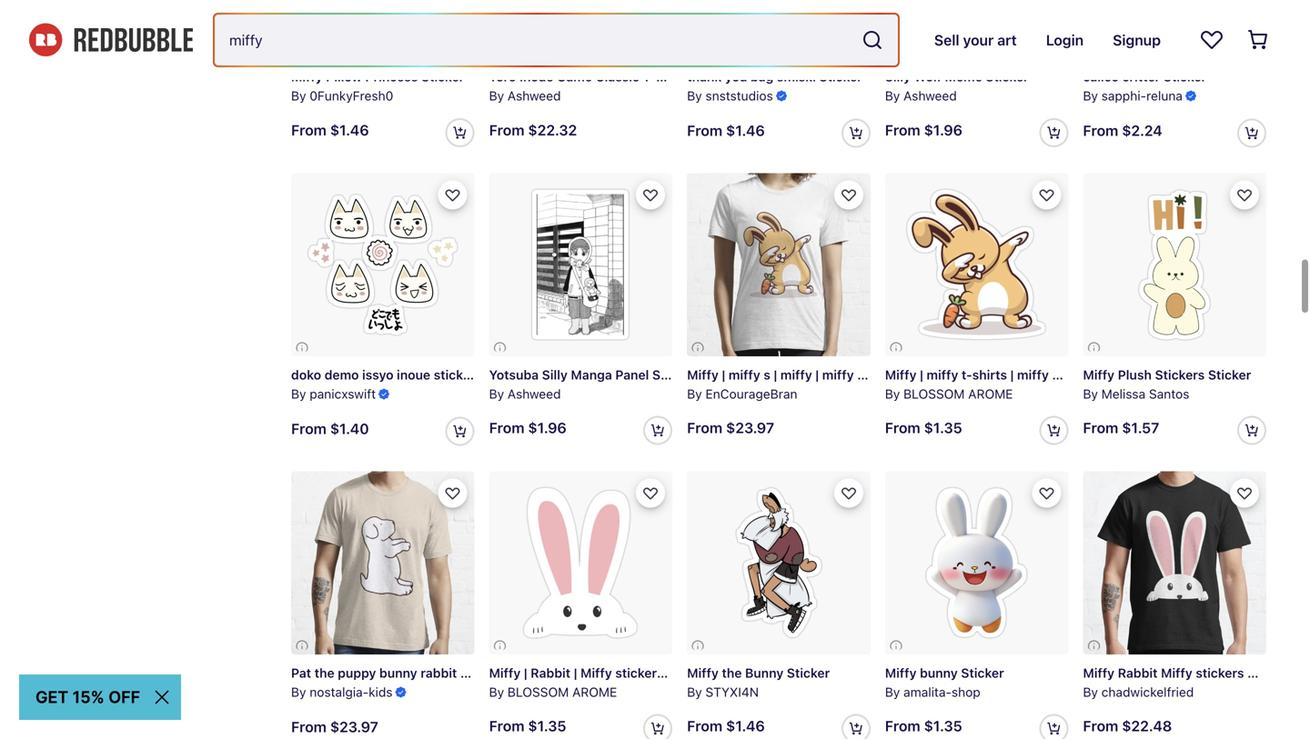 Task type: locate. For each thing, give the bounding box(es) containing it.
the right pat
[[315, 666, 335, 681]]

$1.96 down "silly wolf meme sticker by ashweed"
[[924, 121, 963, 139]]

silly inside "silly wolf meme sticker by ashweed"
[[885, 69, 911, 84]]

miffy inside miffy pillow princess sticker by 0funkyfresh0
[[291, 69, 323, 84]]

0 horizontal spatial from $23.97
[[291, 719, 378, 736]]

$1.96 for by
[[528, 420, 567, 437]]

miffy for miffy pillow princess sticker by 0funkyfresh0
[[291, 69, 323, 84]]

by blossom arome for miffy | miffy t-shirts | miffy designs | miffy products | miffy stickers sticker image
[[885, 387, 1013, 402]]

the inside miffy the bunny sticker by styxi4n
[[722, 666, 742, 681]]

miffy inside the miffy bunny sticker by amalita-shop
[[885, 666, 917, 681]]

$1.35 for miffy | rabbit |  miffy stickers | miffy clothings | miffy t-shirts sticker image
[[528, 718, 567, 735]]

ashweed inside "silly wolf meme sticker by ashweed"
[[904, 88, 957, 103]]

1 horizontal spatial silly
[[885, 69, 911, 84]]

sticker right bunny
[[787, 666, 830, 681]]

sticker
[[421, 69, 464, 84], [820, 69, 863, 84], [986, 69, 1029, 84], [1164, 69, 1207, 84], [486, 368, 529, 383], [653, 368, 696, 383], [1209, 368, 1252, 383], [787, 666, 830, 681], [961, 666, 1005, 681]]

1 vertical spatial silly
[[542, 368, 568, 383]]

sticker right the stickers
[[1209, 368, 1252, 383]]

1 horizontal spatial blossom
[[904, 387, 965, 402]]

sapphi-
[[1102, 88, 1147, 103]]

0 vertical spatial silly
[[885, 69, 911, 84]]

miffy bunny sticker by amalita-shop
[[885, 666, 1005, 700]]

sticker inside miffy the bunny sticker by styxi4n
[[787, 666, 830, 681]]

stickers
[[434, 368, 482, 383]]

miffy up "melissa"
[[1083, 368, 1115, 383]]

by inside miffy the bunny sticker by styxi4n
[[687, 685, 702, 700]]

toro inoue game classic t-shirt by ashweed
[[489, 69, 686, 103]]

2 the from the left
[[722, 666, 742, 681]]

ashweed inside yotsuba silly manga panel sticker by ashweed
[[508, 387, 561, 402]]

0 vertical spatial blossom
[[904, 387, 965, 402]]

1 horizontal spatial shirt
[[656, 69, 686, 84]]

ashweed
[[508, 88, 561, 103], [904, 88, 957, 103], [508, 387, 561, 402]]

silly
[[885, 69, 911, 84], [542, 368, 568, 383]]

from $1.46 down the styxi4n
[[687, 718, 765, 735]]

silly left manga
[[542, 368, 568, 383]]

$1.46 for miffy pillow princess sticker
[[330, 121, 369, 139]]

miffy for miffy plush stickers sticker by melissa santos
[[1083, 368, 1115, 383]]

game
[[557, 69, 592, 84]]

from $1.96 down yotsuba
[[489, 420, 567, 437]]

toro
[[489, 69, 516, 84]]

0 horizontal spatial from $1.96
[[489, 420, 567, 437]]

0 vertical spatial from $1.96
[[885, 121, 963, 139]]

1 vertical spatial $23.97
[[330, 719, 378, 736]]

miffy the bunny sticker image
[[687, 472, 871, 655]]

0 horizontal spatial the
[[315, 666, 335, 681]]

1 horizontal spatial by blossom arome
[[885, 387, 1013, 402]]

by inside toro inoue game classic t-shirt by ashweed
[[489, 88, 504, 103]]

1 horizontal spatial the
[[722, 666, 742, 681]]

0 horizontal spatial bunny
[[380, 666, 417, 681]]

bunny up kids
[[380, 666, 417, 681]]

0 horizontal spatial $1.96
[[528, 420, 567, 437]]

t- right classic
[[643, 69, 656, 84]]

doko demo issyo inoue stickers sticker image
[[291, 173, 475, 357]]

ashweed down yotsuba
[[508, 387, 561, 402]]

encouragebran
[[706, 387, 798, 402]]

sticker right 'princess'
[[421, 69, 464, 84]]

0 vertical spatial arome
[[969, 387, 1013, 402]]

from $23.97 for pat the puppy bunny rabbit essential t-shirt image at the bottom left
[[291, 719, 378, 736]]

0 horizontal spatial silly
[[542, 368, 568, 383]]

$1.96
[[924, 121, 963, 139], [528, 420, 567, 437]]

from $1.35
[[885, 420, 963, 437], [489, 718, 567, 735], [885, 718, 963, 735]]

ashweed down inoue
[[508, 88, 561, 103]]

1 horizontal spatial from $23.97
[[687, 420, 775, 437]]

from $23.97 down nostalgia-
[[291, 719, 378, 736]]

sticker right meme
[[986, 69, 1029, 84]]

0 vertical spatial $1.96
[[924, 121, 963, 139]]

plush
[[1118, 368, 1152, 383]]

miffy  rabbit  miffy stickers  miffy clothings  miffy t-shirts classic t-shirt image
[[1083, 472, 1267, 655]]

arome
[[969, 387, 1013, 402], [573, 685, 617, 700]]

$1.96 down yotsuba silly manga panel sticker by ashweed
[[528, 420, 567, 437]]

shirt left thank
[[656, 69, 686, 84]]

from $23.97
[[687, 420, 775, 437], [291, 719, 378, 736]]

2 bunny from the left
[[920, 666, 958, 681]]

$1.46 down snststudios
[[726, 122, 765, 139]]

classic
[[596, 69, 640, 84]]

from $1.40
[[291, 420, 369, 438]]

$23.97 for pat the puppy bunny rabbit essential t-shirt image at the bottom left
[[330, 719, 378, 736]]

princess
[[365, 69, 418, 84]]

t- inside toro inoue game classic t-shirt by ashweed
[[643, 69, 656, 84]]

sticker inside miffy plush stickers sticker by melissa santos
[[1209, 368, 1252, 383]]

by inside yotsuba silly manga panel sticker by ashweed
[[489, 387, 504, 402]]

0 vertical spatial t-
[[643, 69, 656, 84]]

miffy bunny sticker image
[[885, 472, 1069, 655]]

santos
[[1149, 387, 1190, 402]]

demo
[[325, 368, 359, 383]]

the
[[315, 666, 335, 681], [722, 666, 742, 681]]

0 horizontal spatial blossom
[[508, 685, 569, 700]]

sticker up shop
[[961, 666, 1005, 681]]

sticker up reluna
[[1164, 69, 1207, 84]]

ashweed down the wolf
[[904, 88, 957, 103]]

bunny inside the miffy bunny sticker by amalita-shop
[[920, 666, 958, 681]]

shirt right essential
[[532, 666, 562, 681]]

0 vertical spatial shirt
[[656, 69, 686, 84]]

1 vertical spatial shirt
[[532, 666, 562, 681]]

$23.97 down by nostalgia-kids
[[330, 719, 378, 736]]

t- right essential
[[519, 666, 532, 681]]

1 vertical spatial blossom
[[508, 685, 569, 700]]

$1.46 down 0funkyfresh0
[[330, 121, 369, 139]]

blossom
[[904, 387, 965, 402], [508, 685, 569, 700]]

by inside miffy plush stickers sticker by melissa santos
[[1083, 387, 1098, 402]]

silly left the wolf
[[885, 69, 911, 84]]

calico critter sticker
[[1083, 69, 1207, 84]]

miffy inside miffy the bunny sticker by styxi4n
[[687, 666, 719, 681]]

$1.46 down the styxi4n
[[726, 718, 765, 735]]

0 horizontal spatial arome
[[573, 685, 617, 700]]

$23.97
[[726, 420, 775, 437], [330, 719, 378, 736]]

miffy
[[291, 69, 323, 84], [1083, 368, 1115, 383], [687, 666, 719, 681], [885, 666, 917, 681]]

miffy left pillow
[[291, 69, 323, 84]]

miffy inside miffy plush stickers sticker by melissa santos
[[1083, 368, 1115, 383]]

issyo
[[362, 368, 394, 383]]

1 the from the left
[[315, 666, 335, 681]]

by chadwickelfried
[[1083, 685, 1194, 700]]

by inside miffy pillow princess sticker by 0funkyfresh0
[[291, 88, 306, 103]]

miffy | rabbit |  miffy stickers | miffy clothings | miffy t-shirts sticker image
[[489, 472, 673, 655]]

1 vertical spatial from $1.96
[[489, 420, 567, 437]]

bunny up amalita-
[[920, 666, 958, 681]]

from $1.46
[[291, 121, 369, 139], [687, 122, 765, 139], [687, 718, 765, 735]]

from $1.96 down the wolf
[[885, 121, 963, 139]]

0 vertical spatial $23.97
[[726, 420, 775, 437]]

1 vertical spatial from $23.97
[[291, 719, 378, 736]]

$1.35 for "miffy bunny sticker" image
[[924, 718, 963, 735]]

miffy for miffy the bunny sticker by styxi4n
[[687, 666, 719, 681]]

$1.96 for ashweed
[[924, 121, 963, 139]]

$1.57
[[1122, 420, 1160, 437]]

bag
[[751, 69, 774, 84]]

by blossom arome
[[885, 387, 1013, 402], [489, 685, 617, 700]]

meme
[[945, 69, 983, 84]]

by nostalgia-kids
[[291, 685, 393, 700]]

t-
[[643, 69, 656, 84], [519, 666, 532, 681]]

smiski
[[777, 69, 816, 84]]

from $23.97 down by encouragebran
[[687, 420, 775, 437]]

by snststudios
[[687, 88, 773, 103]]

sticker inside "silly wolf meme sticker by ashweed"
[[986, 69, 1029, 84]]

1 horizontal spatial bunny
[[920, 666, 958, 681]]

1 vertical spatial $1.96
[[528, 420, 567, 437]]

shirt
[[656, 69, 686, 84], [532, 666, 562, 681]]

pat the puppy bunny rabbit essential t-shirt
[[291, 666, 562, 681]]

blossom for miffy | miffy t-shirts | miffy designs | miffy products | miffy stickers sticker image
[[904, 387, 965, 402]]

from $1.35 for "miffy bunny sticker" image
[[885, 718, 963, 735]]

by inside the miffy bunny sticker by amalita-shop
[[885, 685, 900, 700]]

silly wolf meme sticker by ashweed
[[885, 69, 1029, 103]]

1 vertical spatial arome
[[573, 685, 617, 700]]

bunny
[[380, 666, 417, 681], [920, 666, 958, 681]]

from
[[291, 121, 327, 139], [489, 121, 525, 139], [885, 121, 921, 139], [687, 122, 723, 139], [1083, 122, 1119, 139], [489, 420, 525, 437], [687, 420, 723, 437], [885, 420, 921, 437], [1083, 420, 1119, 437], [291, 420, 327, 438], [489, 718, 525, 735], [687, 718, 723, 735], [885, 718, 921, 735], [1083, 718, 1119, 735], [291, 719, 327, 736]]

by blossom arome for miffy | rabbit |  miffy stickers | miffy clothings | miffy t-shirts sticker image
[[489, 685, 617, 700]]

from $1.46 down by snststudios
[[687, 122, 765, 139]]

redbubble logo image
[[29, 23, 193, 57]]

1 horizontal spatial arome
[[969, 387, 1013, 402]]

from $1.96 for ashweed
[[885, 121, 963, 139]]

from $1.46 for miffy the bunny sticker
[[687, 718, 765, 735]]

from $1.96
[[885, 121, 963, 139], [489, 420, 567, 437]]

by inside "silly wolf meme sticker by ashweed"
[[885, 88, 900, 103]]

$2.24
[[1122, 122, 1163, 139]]

$23.97 for miffy | miffy s | miffy  | miffy products | miffy stickers essential t-shirt image
[[726, 420, 775, 437]]

None field
[[215, 15, 898, 66]]

1 horizontal spatial $1.96
[[924, 121, 963, 139]]

by panicxswift
[[291, 387, 376, 402]]

sticker inside yotsuba silly manga panel sticker by ashweed
[[653, 368, 696, 383]]

miffy up amalita-
[[885, 666, 917, 681]]

rabbit
[[421, 666, 457, 681]]

miffy plush stickers sticker by melissa santos
[[1083, 368, 1252, 402]]

manga
[[571, 368, 612, 383]]

sticker right panel
[[653, 368, 696, 383]]

silly inside yotsuba silly manga panel sticker by ashweed
[[542, 368, 568, 383]]

0 vertical spatial by blossom arome
[[885, 387, 1013, 402]]

0 horizontal spatial t-
[[519, 666, 532, 681]]

$1.46 for miffy the bunny sticker
[[726, 718, 765, 735]]

1 horizontal spatial t-
[[643, 69, 656, 84]]

0funkyfresh0
[[310, 88, 394, 103]]

essential
[[460, 666, 516, 681]]

0 vertical spatial from $23.97
[[687, 420, 775, 437]]

1 horizontal spatial $23.97
[[726, 420, 775, 437]]

0 horizontal spatial by blossom arome
[[489, 685, 617, 700]]

from $22.48
[[1083, 718, 1173, 735]]

$1.46
[[330, 121, 369, 139], [726, 122, 765, 139], [726, 718, 765, 735]]

0 horizontal spatial shirt
[[532, 666, 562, 681]]

$1.35
[[924, 420, 963, 437], [528, 718, 567, 735], [924, 718, 963, 735]]

the up the styxi4n
[[722, 666, 742, 681]]

from $1.46 down 0funkyfresh0
[[291, 121, 369, 139]]

0 horizontal spatial $23.97
[[330, 719, 378, 736]]

$23.97 down encouragebran
[[726, 420, 775, 437]]

miffy up the styxi4n
[[687, 666, 719, 681]]

by
[[291, 88, 306, 103], [489, 88, 504, 103], [687, 88, 702, 103], [885, 88, 900, 103], [1083, 88, 1098, 103], [291, 387, 306, 402], [489, 387, 504, 402], [687, 387, 702, 402], [885, 387, 900, 402], [1083, 387, 1098, 402], [291, 685, 306, 700], [489, 685, 504, 700], [687, 685, 702, 700], [885, 685, 900, 700], [1083, 685, 1098, 700]]

from $23.97 for miffy | miffy s | miffy  | miffy products | miffy stickers essential t-shirt image
[[687, 420, 775, 437]]

1 horizontal spatial from $1.96
[[885, 121, 963, 139]]

1 vertical spatial by blossom arome
[[489, 685, 617, 700]]



Task type: describe. For each thing, give the bounding box(es) containing it.
sticker right stickers
[[486, 368, 529, 383]]

bunny
[[745, 666, 784, 681]]

critter
[[1123, 69, 1161, 84]]

from $1.46 for miffy pillow princess sticker
[[291, 121, 369, 139]]

miffy plush stickers sticker image
[[1083, 173, 1267, 357]]

panicxswift
[[310, 387, 376, 402]]

reluna
[[1147, 88, 1183, 103]]

$22.48
[[1122, 718, 1173, 735]]

thank
[[687, 69, 722, 84]]

sticker inside the miffy bunny sticker by amalita-shop
[[961, 666, 1005, 681]]

sticker inside miffy pillow princess sticker by 0funkyfresh0
[[421, 69, 464, 84]]

1 bunny from the left
[[380, 666, 417, 681]]

doko
[[291, 368, 321, 383]]

miffy pillow princess sticker by 0funkyfresh0
[[291, 69, 464, 103]]

from $2.24
[[1083, 122, 1163, 139]]

by sapphi-reluna
[[1083, 88, 1183, 103]]

yotsuba silly manga panel sticker image
[[489, 173, 673, 357]]

nostalgia-
[[310, 685, 369, 700]]

yotsuba
[[489, 368, 539, 383]]

$1.40
[[330, 420, 369, 438]]

shop
[[952, 685, 981, 700]]

puppy
[[338, 666, 376, 681]]

inoue
[[520, 69, 554, 84]]

doko demo issyo inoue stickers sticker
[[291, 368, 529, 383]]

melissa
[[1102, 387, 1146, 402]]

pat
[[291, 666, 311, 681]]

yotsuba silly manga panel sticker by ashweed
[[489, 368, 696, 402]]

calico
[[1083, 69, 1119, 84]]

styxi4n
[[706, 685, 759, 700]]

$22.32
[[528, 121, 577, 139]]

stickers
[[1155, 368, 1205, 383]]

kids
[[369, 685, 393, 700]]

Search term search field
[[215, 15, 855, 66]]

the for miffy
[[722, 666, 742, 681]]

by encouragebran
[[687, 387, 798, 402]]

1 vertical spatial t-
[[519, 666, 532, 681]]

amalita-
[[904, 685, 952, 700]]

from $1.35 for miffy | miffy t-shirts | miffy designs | miffy products | miffy stickers sticker image
[[885, 420, 963, 437]]

$1.46 for thank you bag smiski sticker
[[726, 122, 765, 139]]

sticker right smiski
[[820, 69, 863, 84]]

$1.35 for miffy | miffy t-shirts | miffy designs | miffy products | miffy stickers sticker image
[[924, 420, 963, 437]]

from $1.35 for miffy | rabbit |  miffy stickers | miffy clothings | miffy t-shirts sticker image
[[489, 718, 567, 735]]

the for pat
[[315, 666, 335, 681]]

wolf
[[914, 69, 942, 84]]

arome for miffy | rabbit |  miffy stickers | miffy clothings | miffy t-shirts sticker image
[[573, 685, 617, 700]]

from $1.96 for by
[[489, 420, 567, 437]]

miffy the bunny sticker by styxi4n
[[687, 666, 830, 700]]

miffy | miffy t-shirts | miffy designs | miffy products | miffy stickers sticker image
[[885, 173, 1069, 357]]

arome for miffy | miffy t-shirts | miffy designs | miffy products | miffy stickers sticker image
[[969, 387, 1013, 402]]

miffy | miffy s | miffy  | miffy products | miffy stickers essential t-shirt image
[[687, 173, 871, 357]]

blossom for miffy | rabbit |  miffy stickers | miffy clothings | miffy t-shirts sticker image
[[508, 685, 569, 700]]

pillow
[[326, 69, 362, 84]]

from $1.46 for thank you bag smiski sticker
[[687, 122, 765, 139]]

from $1.57
[[1083, 420, 1160, 437]]

chadwickelfried
[[1102, 685, 1194, 700]]

ashweed inside toro inoue game classic t-shirt by ashweed
[[508, 88, 561, 103]]

shirt inside toro inoue game classic t-shirt by ashweed
[[656, 69, 686, 84]]

from $22.32
[[489, 121, 577, 139]]

you
[[725, 69, 748, 84]]

thank you bag smiski sticker
[[687, 69, 863, 84]]

miffy for miffy bunny sticker by amalita-shop
[[885, 666, 917, 681]]

panel
[[616, 368, 649, 383]]

inoue
[[397, 368, 431, 383]]

pat the puppy bunny rabbit essential t-shirt image
[[291, 472, 475, 655]]

snststudios
[[706, 88, 773, 103]]



Task type: vqa. For each thing, say whether or not it's contained in the screenshot.
the right &
no



